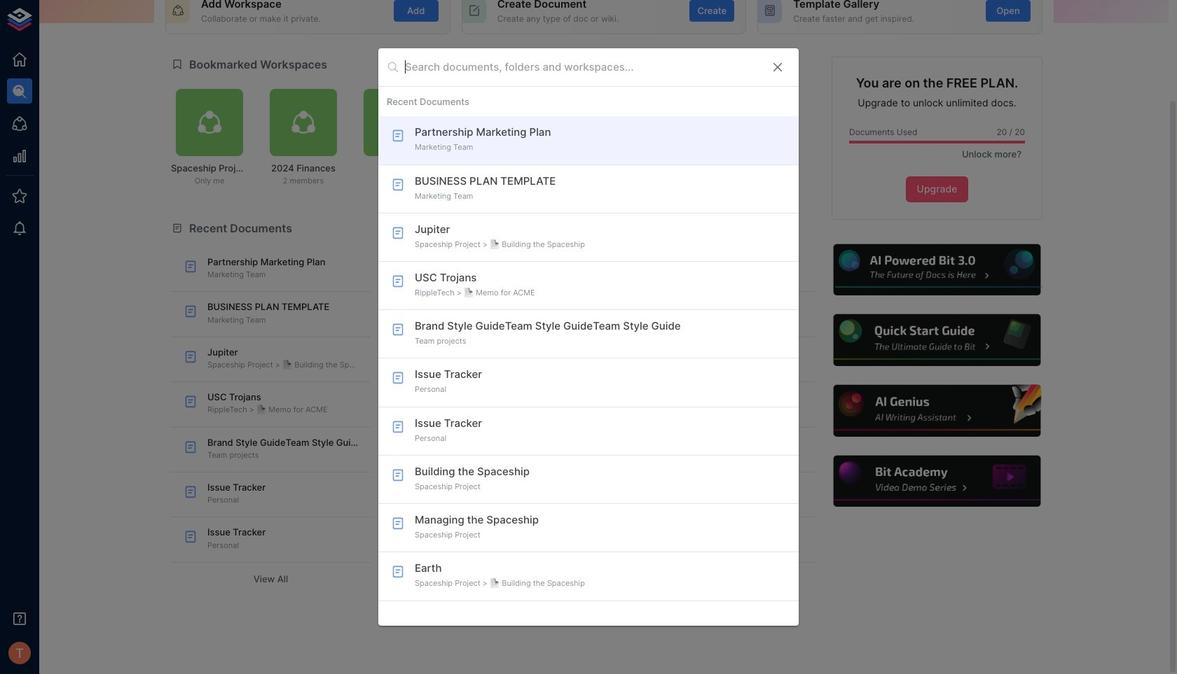 Task type: locate. For each thing, give the bounding box(es) containing it.
dialog
[[378, 48, 799, 627]]

help image
[[832, 242, 1043, 298], [832, 313, 1043, 369], [832, 384, 1043, 439], [832, 454, 1043, 510]]

Search documents, folders and workspaces... text field
[[405, 56, 760, 78]]

3 help image from the top
[[832, 384, 1043, 439]]

4 help image from the top
[[832, 454, 1043, 510]]



Task type: vqa. For each thing, say whether or not it's contained in the screenshot.
first the help image from the top
yes



Task type: describe. For each thing, give the bounding box(es) containing it.
2 help image from the top
[[832, 313, 1043, 369]]

1 help image from the top
[[832, 242, 1043, 298]]



